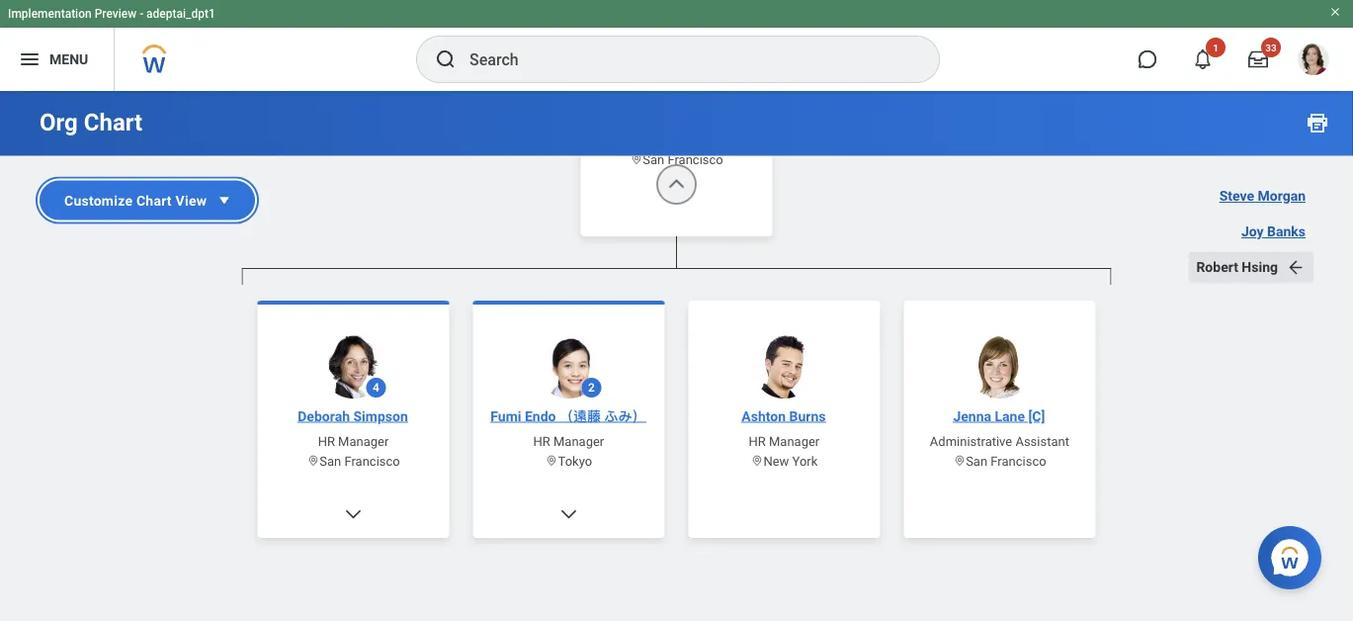 Task type: describe. For each thing, give the bounding box(es) containing it.
preview
[[95, 7, 137, 21]]

location image for fumi endo （遠藤 ふみ）
[[546, 454, 558, 467]]

banks
[[1268, 224, 1306, 240]]

4
[[373, 381, 380, 395]]

steve morgan
[[1220, 188, 1306, 204]]

new york
[[764, 453, 818, 468]]

deborah
[[298, 408, 350, 424]]

org chart main content
[[0, 0, 1354, 621]]

profile logan mcneil image
[[1299, 44, 1330, 79]]

-
[[140, 7, 144, 21]]

hr for fumi
[[534, 434, 551, 449]]

view
[[176, 192, 207, 208]]

menu banner
[[0, 0, 1354, 91]]

customize
[[64, 192, 133, 208]]

francisco for deborah simpson
[[345, 453, 400, 468]]

administrative assistant
[[931, 434, 1070, 449]]

org chart
[[40, 108, 143, 136]]

hr manager for endo
[[534, 434, 605, 449]]

1 button
[[1182, 38, 1226, 81]]

manager for burns
[[770, 434, 820, 449]]

menu
[[49, 51, 88, 67]]

manager for endo
[[554, 434, 605, 449]]

1 horizontal spatial francisco
[[668, 152, 724, 167]]

jenna lane [c] link
[[946, 406, 1054, 426]]

joy
[[1242, 224, 1264, 240]]

ashton burns link
[[734, 406, 834, 426]]

caret down image
[[215, 190, 235, 210]]

customize chart view button
[[40, 180, 255, 220]]

assistant
[[1016, 434, 1070, 449]]

org
[[40, 108, 78, 136]]

ashton burns
[[742, 408, 826, 424]]

close environment banner image
[[1330, 6, 1342, 18]]

implementation preview -   adeptai_dpt1
[[8, 7, 215, 21]]

2 horizontal spatial location image
[[630, 153, 643, 166]]

endo
[[525, 408, 556, 424]]

location image for jenna
[[954, 454, 967, 467]]

robert hsing
[[1197, 259, 1279, 275]]

implementation
[[8, 7, 92, 21]]

（遠藤
[[560, 408, 601, 424]]

chart for org
[[84, 108, 143, 136]]

print org chart image
[[1306, 111, 1330, 135]]

menu button
[[0, 28, 114, 91]]

location image for deborah simpson
[[307, 454, 320, 467]]



Task type: vqa. For each thing, say whether or not it's contained in the screenshot.
implementation at the left top
yes



Task type: locate. For each thing, give the bounding box(es) containing it.
manager up the tokyo
[[554, 434, 605, 449]]

chart left view
[[136, 192, 172, 208]]

manager down deborah simpson link
[[338, 434, 389, 449]]

2 hr from the left
[[534, 434, 551, 449]]

ふみ）
[[605, 408, 646, 424]]

fumi endo （遠藤 ふみ）
[[491, 408, 646, 424]]

manager for simpson
[[338, 434, 389, 449]]

1 horizontal spatial hr
[[534, 434, 551, 449]]

new
[[764, 453, 790, 468]]

2 horizontal spatial manager
[[770, 434, 820, 449]]

chart inside button
[[136, 192, 172, 208]]

2 horizontal spatial san francisco
[[967, 453, 1047, 468]]

jenna lane [c]
[[954, 408, 1046, 424]]

san for jenna lane [c]
[[967, 453, 988, 468]]

1 vertical spatial chart
[[136, 192, 172, 208]]

steve
[[1220, 188, 1255, 204]]

san francisco down administrative assistant
[[967, 453, 1047, 468]]

burns
[[790, 408, 826, 424]]

san francisco for deborah simpson
[[320, 453, 400, 468]]

san
[[643, 152, 665, 167], [320, 453, 341, 468], [967, 453, 988, 468]]

1 horizontal spatial san
[[643, 152, 665, 167]]

2 manager from the left
[[554, 434, 605, 449]]

simpson
[[354, 408, 408, 424]]

administrative
[[931, 434, 1013, 449]]

chevron down image down the tokyo
[[559, 504, 579, 524]]

customize chart view
[[64, 192, 207, 208]]

hr down the endo
[[534, 434, 551, 449]]

robert
[[1197, 259, 1239, 275]]

francisco up the chevron up 'icon'
[[668, 152, 724, 167]]

san francisco
[[643, 152, 724, 167], [320, 453, 400, 468], [967, 453, 1047, 468]]

san francisco down deborah simpson link
[[320, 453, 400, 468]]

0 horizontal spatial san
[[320, 453, 341, 468]]

1 horizontal spatial san francisco
[[643, 152, 724, 167]]

hr manager down deborah simpson link
[[318, 434, 389, 449]]

3 hr manager from the left
[[749, 434, 820, 449]]

search image
[[434, 47, 458, 71]]

33
[[1266, 42, 1278, 53]]

francisco down administrative assistant
[[991, 453, 1047, 468]]

0 horizontal spatial chevron down image
[[344, 504, 363, 524]]

francisco for jenna lane [c]
[[991, 453, 1047, 468]]

1 horizontal spatial location image
[[954, 454, 967, 467]]

2 location image from the left
[[954, 454, 967, 467]]

deborah simpson
[[298, 408, 408, 424]]

notifications large image
[[1194, 49, 1213, 69]]

steve morgan button
[[1212, 180, 1314, 212]]

0 horizontal spatial location image
[[751, 454, 764, 467]]

san francisco up the chevron up 'icon'
[[643, 152, 724, 167]]

3 manager from the left
[[770, 434, 820, 449]]

[c]
[[1029, 408, 1046, 424]]

francisco down the simpson
[[345, 453, 400, 468]]

chart for customize
[[136, 192, 172, 208]]

1
[[1214, 42, 1219, 53]]

chart right 'org'
[[84, 108, 143, 136]]

chevron down image for simpson
[[344, 504, 363, 524]]

0 horizontal spatial manager
[[338, 434, 389, 449]]

hr manager for burns
[[749, 434, 820, 449]]

0 horizontal spatial hr
[[318, 434, 335, 449]]

manager up new york
[[770, 434, 820, 449]]

york
[[793, 453, 818, 468]]

morgan
[[1258, 188, 1306, 204]]

chevron up image
[[667, 175, 687, 194]]

lane
[[996, 408, 1026, 424]]

robert hsing button
[[1189, 252, 1314, 283]]

2 hr manager from the left
[[534, 434, 605, 449]]

location image
[[630, 153, 643, 166], [307, 454, 320, 467], [546, 454, 558, 467]]

deborah simpson link
[[290, 406, 416, 426]]

hr for deborah
[[318, 434, 335, 449]]

1 hr from the left
[[318, 434, 335, 449]]

joy banks button
[[1234, 216, 1314, 248]]

1 horizontal spatial location image
[[546, 454, 558, 467]]

Search Workday  search field
[[470, 38, 899, 81]]

san for deborah simpson
[[320, 453, 341, 468]]

33 button
[[1237, 38, 1282, 81]]

2 horizontal spatial hr manager
[[749, 434, 820, 449]]

hr manager for simpson
[[318, 434, 389, 449]]

2 horizontal spatial san
[[967, 453, 988, 468]]

location image down "ashton"
[[751, 454, 764, 467]]

2 horizontal spatial hr
[[749, 434, 766, 449]]

hr manager
[[318, 434, 389, 449], [534, 434, 605, 449], [749, 434, 820, 449]]

joy banks
[[1242, 224, 1306, 240]]

hr for ashton
[[749, 434, 766, 449]]

hr manager up new york
[[749, 434, 820, 449]]

2 chevron down image from the left
[[559, 504, 579, 524]]

location image down administrative
[[954, 454, 967, 467]]

chevron down image down deborah simpson link
[[344, 504, 363, 524]]

2
[[589, 381, 595, 395]]

1 horizontal spatial manager
[[554, 434, 605, 449]]

location image for ashton
[[751, 454, 764, 467]]

robert hsing, robert hsing, 4 direct reports element
[[242, 285, 1112, 621]]

1 location image from the left
[[751, 454, 764, 467]]

san francisco for jenna lane [c]
[[967, 453, 1047, 468]]

jenna
[[954, 408, 992, 424]]

1 hr manager from the left
[[318, 434, 389, 449]]

hsing
[[1243, 259, 1279, 275]]

fumi endo （遠藤 ふみ） link
[[483, 406, 654, 426]]

2 horizontal spatial francisco
[[991, 453, 1047, 468]]

0 horizontal spatial francisco
[[345, 453, 400, 468]]

adeptai_dpt1
[[146, 7, 215, 21]]

1 horizontal spatial chevron down image
[[559, 504, 579, 524]]

hr manager up the tokyo
[[534, 434, 605, 449]]

hr down "ashton"
[[749, 434, 766, 449]]

inbox large image
[[1249, 49, 1269, 69]]

1 horizontal spatial hr manager
[[534, 434, 605, 449]]

tokyo
[[558, 453, 593, 468]]

hr down deborah
[[318, 434, 335, 449]]

1 chevron down image from the left
[[344, 504, 363, 524]]

0 horizontal spatial san francisco
[[320, 453, 400, 468]]

hr
[[318, 434, 335, 449], [534, 434, 551, 449], [749, 434, 766, 449]]

0 horizontal spatial location image
[[307, 454, 320, 467]]

0 horizontal spatial hr manager
[[318, 434, 389, 449]]

1 manager from the left
[[338, 434, 389, 449]]

chart
[[84, 108, 143, 136], [136, 192, 172, 208]]

chevron down image
[[344, 504, 363, 524], [559, 504, 579, 524]]

manager
[[338, 434, 389, 449], [554, 434, 605, 449], [770, 434, 820, 449]]

arrow left image
[[1287, 258, 1306, 277]]

francisco
[[668, 152, 724, 167], [345, 453, 400, 468], [991, 453, 1047, 468]]

justify image
[[18, 47, 42, 71]]

ashton
[[742, 408, 786, 424]]

0 vertical spatial chart
[[84, 108, 143, 136]]

fumi
[[491, 408, 522, 424]]

3 hr from the left
[[749, 434, 766, 449]]

chevron down image for endo
[[559, 504, 579, 524]]

location image
[[751, 454, 764, 467], [954, 454, 967, 467]]



